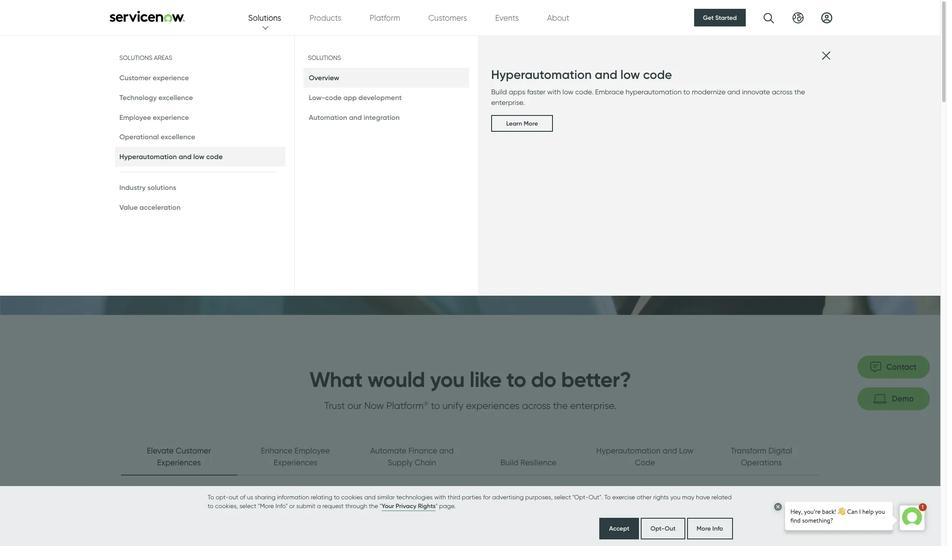Task type: describe. For each thing, give the bounding box(es) containing it.
areas
[[154, 54, 172, 61]]

opt-out
[[650, 525, 676, 533]]

1 to from the left
[[208, 494, 214, 501]]

solutions for "solutions" popup button
[[248, 13, 281, 22]]

products button
[[309, 12, 341, 24]]

to opt-out of us sharing information relating to cookies and similar technologies with third parties for advertising purposes, select "opt-out".  to exercise other rights you may have related to cookies, select "more info" or submit a request through the "
[[208, 494, 732, 510]]

exercise
[[612, 494, 635, 501]]

customer experience link
[[115, 68, 285, 88]]

value acceleration
[[119, 203, 180, 212]]

relating
[[311, 494, 332, 501]]

modernize
[[692, 88, 726, 96]]

rights
[[653, 494, 669, 501]]

more info button
[[687, 519, 733, 540]]

accept button
[[599, 519, 639, 540]]

hyperautomation
[[626, 88, 682, 96]]

0 vertical spatial hyperautomation
[[491, 67, 592, 82]]

the inside build apps faster with low code. embrace hyperautomation to modernize and innovate across the enterprise.
[[794, 88, 805, 96]]

about button
[[547, 12, 569, 24]]

industry solutions link
[[115, 178, 285, 198]]

operational excellence
[[119, 133, 195, 141]]

and inside build apps faster with low code. embrace hyperautomation to modernize and innovate across the enterprise.
[[727, 88, 740, 96]]

get
[[703, 14, 714, 22]]

more inside learn more link
[[524, 120, 538, 128]]

technologies
[[396, 494, 433, 501]]

employee experience
[[119, 113, 189, 122]]

purposes,
[[525, 494, 553, 501]]

integration
[[364, 113, 400, 122]]

customer experience
[[119, 73, 189, 82]]

privacy
[[396, 503, 416, 511]]

"more
[[258, 503, 274, 510]]

automation and integration link
[[304, 107, 469, 127]]

automation and integration
[[309, 113, 400, 122]]

customers
[[428, 13, 467, 22]]

customers button
[[428, 12, 467, 24]]

learn
[[506, 120, 522, 128]]

hyperautomation and low code link
[[115, 147, 285, 167]]

you
[[670, 494, 680, 501]]

learn more
[[506, 120, 538, 128]]

and down low-code app development
[[349, 113, 362, 122]]

2 horizontal spatial solutions
[[308, 54, 341, 61]]

0 vertical spatial code
[[643, 67, 672, 82]]

solutions areas
[[119, 54, 172, 61]]

more inside more info popup button
[[697, 525, 711, 533]]

information
[[277, 494, 309, 501]]

events button
[[495, 12, 519, 24]]

0 horizontal spatial select
[[239, 503, 256, 510]]

other
[[637, 494, 652, 501]]

customer
[[119, 73, 151, 82]]

events
[[495, 13, 519, 22]]

cookies,
[[215, 503, 238, 510]]

apps
[[509, 88, 525, 96]]

2 vertical spatial code
[[206, 152, 223, 161]]

1 vertical spatial hyperautomation
[[119, 152, 177, 161]]

your privacy rights link
[[382, 502, 436, 512]]

low-code app development
[[309, 93, 402, 102]]

with inside build apps faster with low code. embrace hyperautomation to modernize and innovate across the enterprise.
[[547, 88, 561, 96]]

advertising
[[492, 494, 524, 501]]

page.
[[439, 503, 456, 510]]

get started link
[[694, 9, 746, 26]]

low inside build apps faster with low code. embrace hyperautomation to modernize and innovate across the enterprise.
[[562, 88, 574, 96]]

development
[[358, 93, 402, 102]]

experience for customer experience
[[153, 73, 189, 82]]

0 vertical spatial low
[[621, 67, 640, 82]]

get started
[[703, 14, 737, 22]]

to for relating
[[334, 494, 340, 501]]

cookies
[[341, 494, 363, 501]]

across
[[772, 88, 793, 96]]

overview link
[[304, 68, 469, 88]]

experience for employee experience
[[153, 113, 189, 122]]

"opt-
[[573, 494, 589, 501]]

solutions for solutions areas
[[119, 54, 152, 61]]

and inside to opt-out of us sharing information relating to cookies and similar technologies with third parties for advertising purposes, select "opt-out".  to exercise other rights you may have related to cookies, select "more info" or submit a request through the "
[[364, 494, 376, 501]]

through
[[345, 503, 367, 510]]

products
[[309, 13, 341, 22]]

low-code app development link
[[304, 88, 469, 107]]

third
[[448, 494, 460, 501]]

similar
[[377, 494, 395, 501]]

platform button
[[370, 12, 400, 24]]

may
[[682, 494, 694, 501]]

out
[[229, 494, 238, 501]]

a
[[317, 503, 321, 510]]

embrace
[[595, 88, 624, 96]]



Task type: vqa. For each thing, say whether or not it's contained in the screenshot.
dialog
no



Task type: locate. For each thing, give the bounding box(es) containing it.
" left page.
[[436, 503, 438, 510]]

1 vertical spatial the
[[369, 503, 378, 510]]

experience up operational excellence
[[153, 113, 189, 122]]

and down operational excellence link
[[179, 152, 192, 161]]

innovate
[[742, 88, 770, 96]]

1 horizontal spatial hyperautomation and low code
[[491, 67, 672, 82]]

hyperautomation down operational
[[119, 152, 177, 161]]

learn more link
[[491, 115, 553, 132]]

app
[[343, 93, 357, 102]]

select left "opt-
[[554, 494, 571, 501]]

"
[[380, 503, 382, 510], [436, 503, 438, 510]]

with
[[547, 88, 561, 96], [434, 494, 446, 501]]

accept
[[609, 525, 629, 533]]

and up embrace
[[595, 67, 617, 82]]

the left your
[[369, 503, 378, 510]]

industry
[[119, 183, 146, 192]]

1 vertical spatial experience
[[153, 113, 189, 122]]

excellence for technology excellence
[[158, 93, 193, 102]]

1 horizontal spatial to
[[334, 494, 340, 501]]

0 vertical spatial experience
[[153, 73, 189, 82]]

excellence down employee experience link on the left of page
[[161, 133, 195, 141]]

build
[[491, 88, 507, 96]]

excellence up employee experience
[[158, 93, 193, 102]]

2 vertical spatial to
[[208, 503, 214, 510]]

rights
[[418, 503, 436, 511]]

employee
[[119, 113, 151, 122]]

with right faster
[[547, 88, 561, 96]]

and
[[595, 67, 617, 82], [727, 88, 740, 96], [349, 113, 362, 122], [179, 152, 192, 161], [364, 494, 376, 501]]

1 horizontal spatial code
[[325, 93, 342, 102]]

technology excellence
[[119, 93, 193, 102]]

to right out".
[[604, 494, 611, 501]]

1 horizontal spatial solutions
[[248, 13, 281, 22]]

1 horizontal spatial with
[[547, 88, 561, 96]]

0 horizontal spatial with
[[434, 494, 446, 501]]

servicenow image
[[108, 10, 186, 22]]

the inside to opt-out of us sharing information relating to cookies and similar technologies with third parties for advertising purposes, select "opt-out".  to exercise other rights you may have related to cookies, select "more info" or submit a request through the "
[[369, 503, 378, 510]]

0 vertical spatial the
[[794, 88, 805, 96]]

about
[[547, 13, 569, 22]]

us
[[247, 494, 253, 501]]

and left similar
[[364, 494, 376, 501]]

info
[[712, 525, 723, 533]]

acceleration
[[139, 203, 180, 212]]

employee experience link
[[115, 107, 285, 127]]

info"
[[275, 503, 288, 510]]

0 vertical spatial excellence
[[158, 93, 193, 102]]

1 vertical spatial low
[[562, 88, 574, 96]]

" down similar
[[380, 503, 382, 510]]

0 horizontal spatial low
[[193, 152, 204, 161]]

0 vertical spatial select
[[554, 494, 571, 501]]

to left 'cookies,'
[[208, 503, 214, 510]]

1 horizontal spatial more
[[697, 525, 711, 533]]

value acceleration link
[[115, 198, 285, 217]]

0 horizontal spatial to
[[208, 503, 214, 510]]

solutions
[[248, 13, 281, 22], [119, 54, 152, 61], [308, 54, 341, 61]]

industry solutions
[[119, 183, 176, 192]]

your
[[382, 503, 394, 511]]

operational
[[119, 133, 159, 141]]

out
[[665, 525, 676, 533]]

1 horizontal spatial low
[[562, 88, 574, 96]]

of
[[240, 494, 245, 501]]

to
[[208, 494, 214, 501], [604, 494, 611, 501]]

select down us
[[239, 503, 256, 510]]

1 vertical spatial select
[[239, 503, 256, 510]]

more
[[524, 120, 538, 128], [697, 525, 711, 533]]

1 horizontal spatial to
[[604, 494, 611, 501]]

overview
[[309, 73, 339, 82]]

started
[[715, 14, 737, 22]]

out".
[[589, 494, 603, 501]]

faster
[[527, 88, 545, 96]]

build apps faster with low code. embrace hyperautomation to modernize and innovate across the enterprise.
[[491, 88, 805, 107]]

0 horizontal spatial code
[[206, 152, 223, 161]]

solutions button
[[248, 12, 281, 24]]

have
[[696, 494, 710, 501]]

2 horizontal spatial to
[[683, 88, 690, 96]]

enterprise.
[[491, 99, 525, 107]]

experience inside employee experience link
[[153, 113, 189, 122]]

experience
[[153, 73, 189, 82], [153, 113, 189, 122]]

hyperautomation
[[491, 67, 592, 82], [119, 152, 177, 161]]

to
[[683, 88, 690, 96], [334, 494, 340, 501], [208, 503, 214, 510]]

sharing
[[255, 494, 276, 501]]

1 vertical spatial hyperautomation and low code
[[119, 152, 223, 161]]

code.
[[575, 88, 593, 96]]

hyperautomation and low code down operational excellence
[[119, 152, 223, 161]]

hyperautomation up faster
[[491, 67, 592, 82]]

code
[[643, 67, 672, 82], [325, 93, 342, 102], [206, 152, 223, 161]]

low-
[[309, 93, 325, 102]]

to up request
[[334, 494, 340, 501]]

parties
[[462, 494, 482, 501]]

1 horizontal spatial select
[[554, 494, 571, 501]]

more left the info
[[697, 525, 711, 533]]

go to servicenow account image
[[821, 12, 832, 23]]

to left modernize at the top of the page
[[683, 88, 690, 96]]

platform
[[370, 13, 400, 22]]

hyperautomation and low code
[[491, 67, 672, 82], [119, 152, 223, 161]]

opt-out button
[[641, 519, 685, 540]]

1 horizontal spatial "
[[436, 503, 438, 510]]

1 " from the left
[[380, 503, 382, 510]]

0 vertical spatial hyperautomation and low code
[[491, 67, 672, 82]]

1 vertical spatial excellence
[[161, 133, 195, 141]]

2 horizontal spatial low
[[621, 67, 640, 82]]

0 horizontal spatial hyperautomation
[[119, 152, 177, 161]]

your privacy rights " page.
[[382, 503, 456, 511]]

to inside build apps faster with low code. embrace hyperautomation to modernize and innovate across the enterprise.
[[683, 88, 690, 96]]

0 horizontal spatial "
[[380, 503, 382, 510]]

code left the app
[[325, 93, 342, 102]]

1 horizontal spatial hyperautomation
[[491, 67, 592, 82]]

experience down areas
[[153, 73, 189, 82]]

0 horizontal spatial to
[[208, 494, 214, 501]]

excellence for operational excellence
[[161, 133, 195, 141]]

0 vertical spatial with
[[547, 88, 561, 96]]

low
[[621, 67, 640, 82], [562, 88, 574, 96], [193, 152, 204, 161]]

hyperautomation and low code up code. at right
[[491, 67, 672, 82]]

1 experience from the top
[[153, 73, 189, 82]]

2 experience from the top
[[153, 113, 189, 122]]

code up hyperautomation
[[643, 67, 672, 82]]

operational excellence link
[[115, 127, 285, 147]]

opt-
[[216, 494, 229, 501]]

low down operational excellence link
[[193, 152, 204, 161]]

code inside "link"
[[325, 93, 342, 102]]

to for hyperautomation
[[683, 88, 690, 96]]

experience inside the customer experience link
[[153, 73, 189, 82]]

1 vertical spatial with
[[434, 494, 446, 501]]

solutions
[[147, 183, 176, 192]]

2 horizontal spatial code
[[643, 67, 672, 82]]

low up embrace
[[621, 67, 640, 82]]

0 horizontal spatial more
[[524, 120, 538, 128]]

low left code. at right
[[562, 88, 574, 96]]

technology
[[119, 93, 157, 102]]

0 horizontal spatial solutions
[[119, 54, 152, 61]]

automation
[[309, 113, 347, 122]]

request
[[322, 503, 344, 510]]

1 vertical spatial to
[[334, 494, 340, 501]]

1 horizontal spatial the
[[794, 88, 805, 96]]

with up page.
[[434, 494, 446, 501]]

1 vertical spatial more
[[697, 525, 711, 533]]

or
[[289, 503, 295, 510]]

technology excellence link
[[115, 88, 285, 107]]

0 vertical spatial more
[[524, 120, 538, 128]]

0 vertical spatial to
[[683, 88, 690, 96]]

" inside to opt-out of us sharing information relating to cookies and similar technologies with third parties for advertising purposes, select "opt-out".  to exercise other rights you may have related to cookies, select "more info" or submit a request through the "
[[380, 503, 382, 510]]

for
[[483, 494, 491, 501]]

2 vertical spatial low
[[193, 152, 204, 161]]

with inside to opt-out of us sharing information relating to cookies and similar technologies with third parties for advertising purposes, select "opt-out".  to exercise other rights you may have related to cookies, select "more info" or submit a request through the "
[[434, 494, 446, 501]]

" inside your privacy rights " page.
[[436, 503, 438, 510]]

the
[[794, 88, 805, 96], [369, 503, 378, 510]]

to left opt-
[[208, 494, 214, 501]]

1 vertical spatial code
[[325, 93, 342, 102]]

submit
[[296, 503, 315, 510]]

and left "innovate"
[[727, 88, 740, 96]]

the right across
[[794, 88, 805, 96]]

low inside the 'hyperautomation and low code' link
[[193, 152, 204, 161]]

2 " from the left
[[436, 503, 438, 510]]

related
[[711, 494, 732, 501]]

0 horizontal spatial hyperautomation and low code
[[119, 152, 223, 161]]

0 horizontal spatial the
[[369, 503, 378, 510]]

more info
[[697, 525, 723, 533]]

excellence
[[158, 93, 193, 102], [161, 133, 195, 141]]

more right learn
[[524, 120, 538, 128]]

code down operational excellence link
[[206, 152, 223, 161]]

2 to from the left
[[604, 494, 611, 501]]



